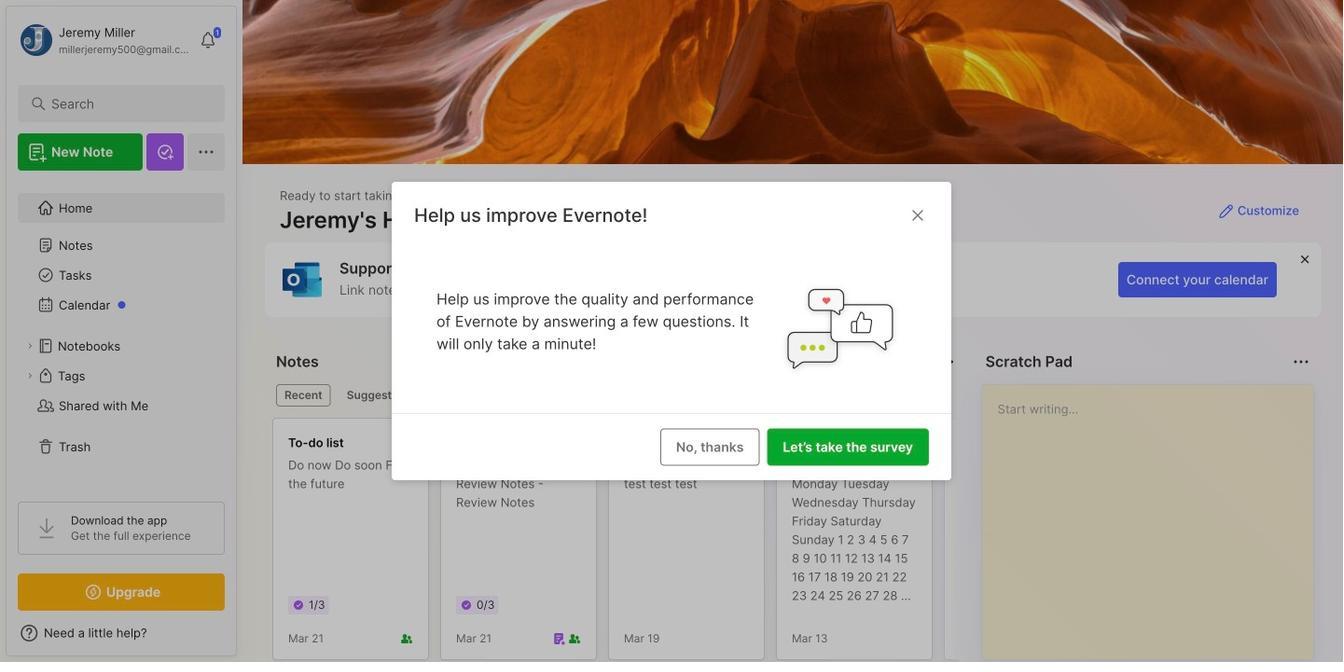 Task type: vqa. For each thing, say whether or not it's contained in the screenshot.
FIND TASKS… text box
no



Task type: describe. For each thing, give the bounding box(es) containing it.
Search text field
[[51, 95, 200, 113]]

expand notebooks image
[[24, 341, 35, 352]]



Task type: locate. For each thing, give the bounding box(es) containing it.
tree
[[7, 182, 236, 485]]

Start writing… text field
[[998, 385, 1313, 645]]

close survey modal image
[[907, 204, 929, 227]]

0 horizontal spatial tab
[[276, 384, 331, 407]]

tab list
[[276, 384, 952, 407]]

tab
[[276, 384, 331, 407], [338, 384, 414, 407]]

None search field
[[51, 92, 200, 115]]

expand tags image
[[24, 370, 35, 382]]

none search field inside the main element
[[51, 92, 200, 115]]

2 tab from the left
[[338, 384, 414, 407]]

main element
[[0, 0, 243, 662]]

row group
[[272, 418, 1344, 662]]

dialog
[[392, 182, 952, 480]]

1 tab from the left
[[276, 384, 331, 407]]

tree inside the main element
[[7, 182, 236, 485]]

1 horizontal spatial tab
[[338, 384, 414, 407]]



